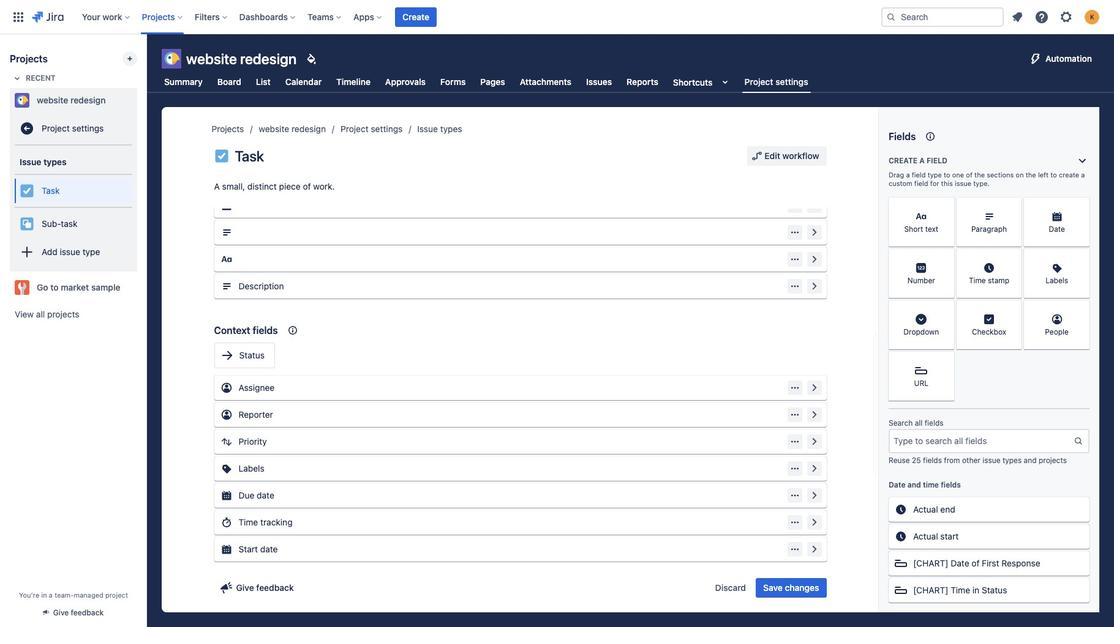 Task type: describe. For each thing, give the bounding box(es) containing it.
dashboards
[[239, 11, 288, 22]]

banner containing your work
[[0, 0, 1114, 34]]

open field configuration image for assignee
[[807, 381, 822, 396]]

more actions for time tracking image
[[790, 518, 800, 528]]

sidebar navigation image
[[134, 49, 160, 74]]

projects inside "view all projects" link
[[47, 309, 79, 320]]

issues link
[[584, 71, 614, 93]]

1 vertical spatial projects
[[10, 53, 48, 64]]

date for date and time fields
[[889, 481, 906, 490]]

fields right 25
[[923, 456, 942, 466]]

projects for projects link
[[212, 124, 244, 134]]

field for create
[[927, 156, 948, 165]]

25
[[912, 456, 921, 466]]

2 horizontal spatial to
[[1051, 171, 1057, 179]]

2 open field configuration image from the top
[[807, 252, 822, 267]]

drag
[[889, 171, 904, 179]]

2 horizontal spatial settings
[[776, 76, 808, 87]]

teams
[[308, 11, 334, 22]]

set project background image
[[304, 51, 319, 66]]

start
[[940, 532, 959, 542]]

field for drag
[[912, 171, 926, 179]]

add to starred image for go to market sample
[[134, 281, 148, 295]]

actual for actual end
[[913, 505, 938, 515]]

automation
[[1046, 53, 1092, 64]]

your work button
[[78, 7, 134, 27]]

custom
[[889, 179, 912, 187]]

2 vertical spatial issue
[[983, 456, 1001, 466]]

appswitcher icon image
[[11, 9, 26, 24]]

time inside button
[[951, 586, 970, 596]]

filters
[[195, 11, 220, 22]]

time for time tracking
[[239, 518, 258, 528]]

add to starred image for website redesign
[[134, 93, 148, 108]]

more actions for reporter image
[[790, 410, 800, 420]]

team-
[[55, 592, 74, 600]]

1 horizontal spatial settings
[[371, 124, 403, 134]]

tab list containing project settings
[[154, 71, 818, 93]]

Search field
[[881, 7, 1004, 27]]

more information image for time stamp
[[1006, 251, 1021, 265]]

actual for actual start
[[913, 532, 938, 542]]

start date button
[[214, 538, 827, 562]]

0 horizontal spatial project
[[42, 123, 70, 133]]

on
[[1016, 171, 1024, 179]]

1 more actions for image from the top
[[790, 201, 800, 211]]

edit workflow
[[765, 151, 819, 161]]

actual start
[[913, 532, 959, 542]]

0 horizontal spatial issue
[[20, 157, 41, 167]]

reports link
[[624, 71, 661, 93]]

a right create
[[1081, 171, 1085, 179]]

[chart] date of first response button
[[889, 552, 1090, 576]]

open field configuration image for time tracking
[[807, 516, 822, 530]]

pages
[[480, 77, 505, 87]]

small,
[[222, 181, 245, 192]]

projects for projects dropdown button
[[142, 11, 175, 22]]

edit
[[765, 151, 780, 161]]

time for time stamp
[[969, 277, 986, 286]]

1 open field configuration image from the top
[[807, 225, 822, 240]]

save changes
[[763, 583, 819, 594]]

checkbox
[[972, 328, 1006, 337]]

more actions for priority image
[[790, 437, 800, 447]]

labels inside button
[[239, 464, 264, 474]]

1 horizontal spatial task
[[235, 148, 264, 165]]

reports
[[627, 77, 658, 87]]

view all projects link
[[10, 304, 137, 326]]

one
[[952, 171, 964, 179]]

0 horizontal spatial types
[[43, 157, 66, 167]]

calendar
[[285, 77, 322, 87]]

context
[[214, 325, 250, 336]]

0 vertical spatial and
[[1024, 456, 1037, 466]]

a up custom
[[906, 171, 910, 179]]

of inside button
[[972, 559, 980, 569]]

issue inside button
[[60, 247, 80, 257]]

list link
[[254, 71, 273, 93]]

summary
[[164, 77, 203, 87]]

project
[[105, 592, 128, 600]]

1 open field configuration image from the top
[[807, 198, 822, 213]]

description button
[[214, 274, 827, 299]]

2 vertical spatial website redesign
[[259, 124, 326, 134]]

0 horizontal spatial settings
[[72, 123, 104, 133]]

0 horizontal spatial issue types
[[20, 157, 66, 167]]

sections
[[987, 171, 1014, 179]]

more actions for assignee image
[[790, 383, 800, 393]]

more information image for checkbox
[[1006, 302, 1021, 317]]

fields left the 'more information about the context fields' 'image' on the bottom
[[253, 325, 278, 336]]

all for search
[[915, 419, 923, 428]]

workflow
[[783, 151, 819, 161]]

attachments link
[[517, 71, 574, 93]]

time tracking
[[239, 518, 293, 528]]

1 vertical spatial of
[[303, 181, 311, 192]]

description
[[239, 281, 284, 292]]

1 horizontal spatial issue types
[[417, 124, 462, 134]]

for
[[930, 179, 939, 187]]

short
[[904, 225, 923, 234]]

feedback for the give feedback button to the right
[[256, 583, 294, 594]]

work
[[103, 11, 122, 22]]

2 vertical spatial field
[[914, 179, 928, 187]]

date inside button
[[951, 559, 969, 569]]

create
[[1059, 171, 1079, 179]]

go to market sample link
[[10, 276, 132, 300]]

notifications image
[[1010, 9, 1025, 24]]

tracking
[[260, 518, 293, 528]]

distinct
[[247, 181, 277, 192]]

1 the from the left
[[975, 171, 985, 179]]

2 more actions for image from the top
[[790, 255, 800, 265]]

more actions for description image
[[790, 282, 800, 292]]

1 horizontal spatial project settings
[[341, 124, 403, 134]]

managed
[[74, 592, 103, 600]]

your work
[[82, 11, 122, 22]]

assignee button
[[214, 376, 827, 401]]

task link
[[15, 179, 132, 203]]

2 horizontal spatial project settings
[[745, 76, 808, 87]]

automation button
[[1024, 49, 1099, 69]]

filters button
[[191, 7, 232, 27]]

work.
[[313, 181, 335, 192]]

a left team-
[[49, 592, 53, 600]]

more information image for dropdown
[[938, 302, 953, 317]]

list
[[256, 77, 271, 87]]

[chart] time in status
[[913, 586, 1007, 596]]

task inside 'link'
[[42, 185, 60, 196]]

discard
[[715, 583, 746, 594]]

2 the from the left
[[1026, 171, 1036, 179]]

discard button
[[708, 579, 753, 598]]

2 vertical spatial redesign
[[292, 124, 326, 134]]

Type to search all fields text field
[[890, 431, 1074, 453]]

reuse
[[889, 456, 910, 466]]

context fields
[[214, 325, 278, 336]]

due date
[[239, 491, 274, 501]]

1 vertical spatial website
[[37, 95, 68, 105]]

fields right other
[[911, 613, 931, 622]]

search all fields
[[889, 419, 944, 428]]

[chart] for [chart] time in status
[[913, 586, 949, 596]]

add issue type
[[42, 247, 100, 257]]

0 horizontal spatial project settings
[[42, 123, 104, 133]]

more actions for due date image
[[790, 491, 800, 501]]

[chart] for [chart] date of first response
[[913, 559, 949, 569]]

task group
[[15, 174, 132, 207]]

from
[[944, 456, 960, 466]]

approvals link
[[383, 71, 428, 93]]

0 horizontal spatial project settings link
[[15, 116, 132, 141]]

sub-task link
[[15, 212, 132, 236]]

response
[[1002, 559, 1040, 569]]

market
[[61, 282, 89, 293]]

create a field
[[889, 156, 948, 165]]

reuse 25 fields from other issue types and projects
[[889, 456, 1067, 466]]

give for the give feedback button to the right
[[236, 583, 254, 594]]

type inside button
[[83, 247, 100, 257]]

type inside drag a field type to one of the sections on the left to create a custom field for this issue type.
[[928, 171, 942, 179]]



Task type: vqa. For each thing, say whether or not it's contained in the screenshot.
Sub task icon related to Create one-pager
no



Task type: locate. For each thing, give the bounding box(es) containing it.
and left time
[[908, 481, 921, 490]]

6 open field configuration image from the top
[[807, 462, 822, 477]]

priority button
[[214, 430, 827, 455]]

issue down the approvals link
[[417, 124, 438, 134]]

save
[[763, 583, 783, 594]]

all right search
[[915, 419, 923, 428]]

more actions for image up more actions for image
[[790, 201, 800, 211]]

1 vertical spatial labels
[[239, 464, 264, 474]]

changes
[[785, 583, 819, 594]]

primary element
[[7, 0, 872, 34]]

add issue type image
[[20, 245, 34, 260]]

status down context fields
[[239, 350, 265, 361]]

date for date
[[1049, 225, 1065, 234]]

shortcuts
[[673, 77, 713, 87]]

1 horizontal spatial give feedback button
[[214, 579, 301, 598]]

you're
[[19, 592, 39, 600]]

website redesign link
[[10, 88, 132, 113], [259, 122, 326, 137]]

1 vertical spatial give feedback
[[53, 609, 104, 618]]

give down team-
[[53, 609, 69, 618]]

2 actual from the top
[[913, 532, 938, 542]]

all for view
[[36, 309, 45, 320]]

dropdown
[[904, 328, 939, 337]]

edit workflow button
[[748, 146, 827, 166]]

1 horizontal spatial type
[[928, 171, 942, 179]]

reporter
[[239, 410, 273, 420]]

date for start date
[[260, 545, 278, 555]]

0 vertical spatial labels
[[1046, 277, 1068, 286]]

create up drag
[[889, 156, 918, 165]]

2 [chart] from the top
[[913, 586, 949, 596]]

projects
[[142, 11, 175, 22], [10, 53, 48, 64], [212, 124, 244, 134]]

2 vertical spatial website
[[259, 124, 289, 134]]

time tracking button
[[214, 511, 827, 535]]

1 vertical spatial field
[[912, 171, 926, 179]]

open field configuration image inside reporter button
[[807, 408, 822, 423]]

the right on
[[1026, 171, 1036, 179]]

issue right 'other'
[[983, 456, 1001, 466]]

open field configuration image down workflow
[[807, 198, 822, 213]]

1 vertical spatial more information image
[[1006, 251, 1021, 265]]

all right view at left
[[36, 309, 45, 320]]

1 [chart] from the top
[[913, 559, 949, 569]]

more information about the fields image
[[923, 129, 938, 144]]

give down start
[[236, 583, 254, 594]]

1 vertical spatial status
[[982, 586, 1007, 596]]

1 vertical spatial issue
[[20, 157, 41, 167]]

website redesign down "recent"
[[37, 95, 106, 105]]

more actions for labels image
[[790, 464, 800, 474]]

project settings link down timeline link
[[341, 122, 403, 137]]

2 vertical spatial date
[[951, 559, 969, 569]]

actual start button
[[889, 525, 1090, 549]]

[chart] time in status button
[[889, 579, 1090, 603]]

of right one
[[966, 171, 973, 179]]

[chart] inside button
[[913, 559, 949, 569]]

0 vertical spatial website redesign
[[186, 50, 297, 67]]

more information about the context fields image
[[285, 323, 300, 338]]

time stamp
[[969, 277, 1009, 286]]

1 horizontal spatial and
[[1024, 456, 1037, 466]]

reporter button
[[214, 403, 827, 428]]

[chart] inside button
[[913, 586, 949, 596]]

1 horizontal spatial project
[[341, 124, 369, 134]]

1 horizontal spatial projects
[[142, 11, 175, 22]]

open field configuration image for labels
[[807, 462, 822, 477]]

0 horizontal spatial task
[[42, 185, 60, 196]]

issue inside drag a field type to one of the sections on the left to create a custom field for this issue type.
[[955, 179, 972, 187]]

1 horizontal spatial website
[[186, 50, 237, 67]]

text
[[925, 225, 939, 234]]

0 vertical spatial issue types
[[417, 124, 462, 134]]

0 vertical spatial create
[[402, 11, 429, 22]]

add
[[42, 247, 57, 257]]

project down "recent"
[[42, 123, 70, 133]]

open field configuration image for reporter
[[807, 408, 822, 423]]

open field configuration image inside due date button
[[807, 489, 822, 504]]

type up 'for' on the right top
[[928, 171, 942, 179]]

the
[[975, 171, 985, 179], [1026, 171, 1036, 179]]

stamp
[[988, 277, 1009, 286]]

to right go
[[50, 282, 59, 293]]

date for due date
[[257, 491, 274, 501]]

0 vertical spatial type
[[928, 171, 942, 179]]

date right start
[[260, 545, 278, 555]]

labels button
[[214, 457, 827, 481]]

1 horizontal spatial projects
[[1039, 456, 1067, 466]]

1 vertical spatial website redesign link
[[259, 122, 326, 137]]

more information image down this
[[938, 199, 953, 214]]

0 horizontal spatial and
[[908, 481, 921, 490]]

fields
[[889, 131, 916, 142]]

actual end
[[913, 505, 955, 515]]

more actions for image
[[790, 228, 800, 238]]

0 horizontal spatial issue
[[60, 247, 80, 257]]

you're in a team-managed project
[[19, 592, 128, 600]]

more information image down text
[[938, 251, 953, 265]]

give feedback for the give feedback button to the right
[[236, 583, 294, 594]]

date right due
[[257, 491, 274, 501]]

1 vertical spatial type
[[83, 247, 100, 257]]

give feedback button down the you're in a team-managed project
[[36, 603, 111, 624]]

start date
[[239, 545, 278, 555]]

issue type icon image
[[214, 149, 229, 164]]

1 horizontal spatial types
[[440, 124, 462, 134]]

group containing issue types
[[15, 146, 132, 272]]

0 horizontal spatial give feedback button
[[36, 603, 111, 624]]

open field configuration image inside priority button
[[807, 435, 822, 450]]

to right left
[[1051, 171, 1057, 179]]

3 open field configuration image from the top
[[807, 516, 822, 530]]

recent
[[26, 74, 56, 83]]

project down timeline link
[[341, 124, 369, 134]]

actual end button
[[889, 498, 1090, 522]]

0 horizontal spatial projects
[[10, 53, 48, 64]]

1 vertical spatial group
[[708, 579, 827, 598]]

2 horizontal spatial more information image
[[1074, 199, 1088, 214]]

website redesign up board
[[186, 50, 297, 67]]

types down type to search all fields text field
[[1003, 456, 1022, 466]]

more information image for paragraph
[[1006, 199, 1021, 214]]

1 add to starred image from the top
[[134, 93, 148, 108]]

add to starred image down sidebar navigation "image"
[[134, 93, 148, 108]]

apps button
[[350, 7, 387, 27]]

board link
[[215, 71, 244, 93]]

group containing discard
[[708, 579, 827, 598]]

0 horizontal spatial all
[[36, 309, 45, 320]]

open field configuration image
[[807, 225, 822, 240], [807, 252, 822, 267], [807, 279, 822, 294], [807, 408, 822, 423], [807, 435, 822, 450], [807, 462, 822, 477], [807, 489, 822, 504]]

forms link
[[438, 71, 468, 93]]

status down '[chart] date of first response' button
[[982, 586, 1007, 596]]

types up task group
[[43, 157, 66, 167]]

0 vertical spatial give
[[236, 583, 254, 594]]

0 horizontal spatial give
[[53, 609, 69, 618]]

and down type to search all fields text field
[[1024, 456, 1037, 466]]

url
[[914, 379, 929, 389]]

1 vertical spatial feedback
[[71, 609, 104, 618]]

teams button
[[304, 7, 346, 27]]

type
[[928, 171, 942, 179], [83, 247, 100, 257]]

fields right search
[[925, 419, 944, 428]]

of left first
[[972, 559, 980, 569]]

0 vertical spatial all
[[36, 309, 45, 320]]

[chart]
[[913, 559, 949, 569], [913, 586, 949, 596]]

1 horizontal spatial labels
[[1046, 277, 1068, 286]]

pages link
[[478, 71, 508, 93]]

time left stamp
[[969, 277, 986, 286]]

settings image
[[1059, 9, 1074, 24]]

paragraph
[[971, 225, 1007, 234]]

more information image
[[1074, 199, 1088, 214], [1006, 251, 1021, 265], [938, 302, 953, 317]]

left
[[1038, 171, 1049, 179]]

issue up task group
[[20, 157, 41, 167]]

more information image up "dropdown"
[[938, 302, 953, 317]]

open field configuration image for due date
[[807, 489, 822, 504]]

1 vertical spatial [chart]
[[913, 586, 949, 596]]

projects up issue type icon
[[212, 124, 244, 134]]

open field configuration image for priority
[[807, 435, 822, 450]]

website up board
[[186, 50, 237, 67]]

time
[[969, 277, 986, 286], [239, 518, 258, 528], [951, 586, 970, 596]]

task right issue type icon
[[235, 148, 264, 165]]

actual left start
[[913, 532, 938, 542]]

timeline link
[[334, 71, 373, 93]]

0 horizontal spatial feedback
[[71, 609, 104, 618]]

1 vertical spatial add to starred image
[[134, 281, 148, 295]]

0 horizontal spatial group
[[15, 146, 132, 272]]

edit workflow group
[[748, 146, 827, 166]]

0 vertical spatial add to starred image
[[134, 93, 148, 108]]

due date button
[[214, 484, 827, 508]]

view all projects
[[15, 309, 79, 320]]

a down more information about the fields icon
[[920, 156, 925, 165]]

open field configuration image inside assignee button
[[807, 381, 822, 396]]

automation image
[[1028, 51, 1043, 66]]

more information image up stamp
[[1006, 251, 1021, 265]]

fields
[[253, 325, 278, 336], [925, 419, 944, 428], [923, 456, 942, 466], [941, 481, 961, 490], [911, 613, 931, 622]]

field left 'for' on the right top
[[914, 179, 928, 187]]

issue
[[955, 179, 972, 187], [60, 247, 80, 257], [983, 456, 1001, 466]]

0 vertical spatial issue
[[955, 179, 972, 187]]

of inside drag a field type to one of the sections on the left to create a custom field for this issue type.
[[966, 171, 973, 179]]

1 vertical spatial give feedback button
[[36, 603, 111, 624]]

0 vertical spatial task
[[235, 148, 264, 165]]

create button
[[395, 7, 437, 27]]

this
[[941, 179, 953, 187]]

1 vertical spatial time
[[239, 518, 258, 528]]

website down "recent"
[[37, 95, 68, 105]]

0 vertical spatial actual
[[913, 505, 938, 515]]

1 vertical spatial website redesign
[[37, 95, 106, 105]]

2 add to starred image from the top
[[134, 281, 148, 295]]

actual left end
[[913, 505, 938, 515]]

1 horizontal spatial status
[[982, 586, 1007, 596]]

more information image down create
[[1074, 199, 1088, 214]]

create
[[402, 11, 429, 22], [889, 156, 918, 165]]

website redesign link down calendar link at top
[[259, 122, 326, 137]]

2 horizontal spatial date
[[1049, 225, 1065, 234]]

task up sub-
[[42, 185, 60, 196]]

time inside button
[[239, 518, 258, 528]]

0 horizontal spatial website
[[37, 95, 68, 105]]

actual inside "button"
[[913, 505, 938, 515]]

feedback down the start date
[[256, 583, 294, 594]]

7 open field configuration image from the top
[[807, 489, 822, 504]]

projects link
[[212, 122, 244, 137]]

open field configuration image right more actions for start date icon
[[807, 543, 822, 557]]

0 vertical spatial group
[[15, 146, 132, 272]]

0 horizontal spatial date
[[889, 481, 906, 490]]

labels up "people"
[[1046, 277, 1068, 286]]

drag a field type to one of the sections on the left to create a custom field for this issue type.
[[889, 171, 1085, 187]]

create inside button
[[402, 11, 429, 22]]

give feedback down the start date
[[236, 583, 294, 594]]

open field configuration image
[[807, 198, 822, 213], [807, 381, 822, 396], [807, 516, 822, 530], [807, 543, 822, 557]]

status inside context fields element
[[239, 350, 265, 361]]

1 horizontal spatial more information image
[[1006, 251, 1021, 265]]

to up this
[[944, 171, 950, 179]]

give feedback button down the start date
[[214, 579, 301, 598]]

status inside button
[[982, 586, 1007, 596]]

to
[[944, 171, 950, 179], [1051, 171, 1057, 179], [50, 282, 59, 293]]

1 vertical spatial date
[[889, 481, 906, 490]]

open field configuration image right more actions for assignee image
[[807, 381, 822, 396]]

projects right work
[[142, 11, 175, 22]]

5 open field configuration image from the top
[[807, 435, 822, 450]]

your profile and settings image
[[1085, 9, 1099, 24]]

date inside start date button
[[260, 545, 278, 555]]

time up start
[[239, 518, 258, 528]]

fields right time
[[941, 481, 961, 490]]

open field configuration image right the more actions for time tracking icon
[[807, 516, 822, 530]]

projects button
[[138, 7, 187, 27]]

open field configuration image inside "time tracking" button
[[807, 516, 822, 530]]

project right shortcuts popup button
[[745, 76, 773, 87]]

open field configuration image for start date
[[807, 543, 822, 557]]

0 horizontal spatial in
[[41, 592, 47, 600]]

create project image
[[125, 54, 135, 64]]

1 horizontal spatial all
[[915, 419, 923, 428]]

0 horizontal spatial website redesign link
[[10, 88, 132, 113]]

add to starred image
[[134, 93, 148, 108], [134, 281, 148, 295]]

1 horizontal spatial date
[[951, 559, 969, 569]]

website redesign down calendar link at top
[[259, 124, 326, 134]]

a
[[920, 156, 925, 165], [906, 171, 910, 179], [1081, 171, 1085, 179], [49, 592, 53, 600]]

field up 'for' on the right top
[[927, 156, 948, 165]]

type.
[[973, 179, 990, 187]]

4 open field configuration image from the top
[[807, 543, 822, 557]]

issue right add
[[60, 247, 80, 257]]

task
[[61, 218, 78, 229]]

open field configuration image for description
[[807, 279, 822, 294]]

jira image
[[32, 9, 64, 24], [32, 9, 64, 24]]

shortcuts button
[[671, 71, 735, 93]]

actual
[[913, 505, 938, 515], [913, 532, 938, 542]]

type down sub-task link
[[83, 247, 100, 257]]

add to starred image right sample
[[134, 281, 148, 295]]

website redesign link down "recent"
[[10, 88, 132, 113]]

task
[[235, 148, 264, 165], [42, 185, 60, 196]]

feedback down managed
[[71, 609, 104, 618]]

website right projects link
[[259, 124, 289, 134]]

time down [chart] date of first response
[[951, 586, 970, 596]]

actual inside button
[[913, 532, 938, 542]]

issues
[[586, 77, 612, 87]]

2 vertical spatial of
[[972, 559, 980, 569]]

field
[[927, 156, 948, 165], [912, 171, 926, 179], [914, 179, 928, 187]]

field down create a field
[[912, 171, 926, 179]]

settings
[[776, 76, 808, 87], [72, 123, 104, 133], [371, 124, 403, 134]]

create for create a field
[[889, 156, 918, 165]]

0 vertical spatial redesign
[[240, 50, 297, 67]]

0 vertical spatial types
[[440, 124, 462, 134]]

in down [chart] date of first response
[[973, 586, 980, 596]]

1 horizontal spatial feedback
[[256, 583, 294, 594]]

in inside button
[[973, 586, 980, 596]]

2 horizontal spatial project
[[745, 76, 773, 87]]

issue types up task group
[[20, 157, 66, 167]]

0 horizontal spatial status
[[239, 350, 265, 361]]

1 horizontal spatial issue
[[417, 124, 438, 134]]

2 vertical spatial types
[[1003, 456, 1022, 466]]

0 vertical spatial time
[[969, 277, 986, 286]]

group
[[15, 146, 132, 272], [708, 579, 827, 598]]

feedback for the give feedback button to the left
[[71, 609, 104, 618]]

search image
[[886, 12, 896, 22]]

projects inside dropdown button
[[142, 11, 175, 22]]

in right you're
[[41, 592, 47, 600]]

1 vertical spatial date
[[260, 545, 278, 555]]

[chart] down actual start
[[913, 559, 949, 569]]

issue types down forms link
[[417, 124, 462, 134]]

projects up "recent"
[[10, 53, 48, 64]]

0 horizontal spatial to
[[50, 282, 59, 293]]

give feedback for the give feedback button to the left
[[53, 609, 104, 618]]

context fields element
[[209, 314, 832, 594]]

project settings link down "recent"
[[15, 116, 132, 141]]

give for the give feedback button to the left
[[53, 609, 69, 618]]

2 vertical spatial time
[[951, 586, 970, 596]]

labels down priority
[[239, 464, 264, 474]]

short text
[[904, 225, 939, 234]]

number
[[908, 277, 935, 286]]

more information image for date
[[1074, 199, 1088, 214]]

1 horizontal spatial give
[[236, 583, 254, 594]]

more actions for image
[[790, 201, 800, 211], [790, 255, 800, 265]]

0 vertical spatial give feedback
[[236, 583, 294, 594]]

a small, distinct piece of work.
[[214, 181, 335, 192]]

assignee
[[239, 383, 275, 393]]

1 vertical spatial and
[[908, 481, 921, 490]]

a
[[214, 181, 220, 192]]

more information image for number
[[938, 251, 953, 265]]

0 vertical spatial of
[[966, 171, 973, 179]]

3 open field configuration image from the top
[[807, 279, 822, 294]]

create right apps popup button
[[402, 11, 429, 22]]

0 vertical spatial issue
[[417, 124, 438, 134]]

priority
[[239, 437, 267, 447]]

4 open field configuration image from the top
[[807, 408, 822, 423]]

tab list
[[154, 71, 818, 93]]

date down reuse at right bottom
[[889, 481, 906, 490]]

[chart] up other fields
[[913, 586, 949, 596]]

1 horizontal spatial issue
[[955, 179, 972, 187]]

1 horizontal spatial to
[[944, 171, 950, 179]]

2 horizontal spatial types
[[1003, 456, 1022, 466]]

2 horizontal spatial issue
[[983, 456, 1001, 466]]

calendar link
[[283, 71, 324, 93]]

0 horizontal spatial more information image
[[938, 302, 953, 317]]

1 actual from the top
[[913, 505, 938, 515]]

help image
[[1035, 9, 1049, 24]]

more information image for short text
[[938, 199, 953, 214]]

0 vertical spatial more actions for image
[[790, 201, 800, 211]]

1 horizontal spatial project settings link
[[341, 122, 403, 137]]

sub-
[[42, 218, 61, 229]]

apps
[[353, 11, 374, 22]]

create for create
[[402, 11, 429, 22]]

give feedback down the you're in a team-managed project
[[53, 609, 104, 618]]

1 horizontal spatial website redesign link
[[259, 122, 326, 137]]

due
[[239, 491, 254, 501]]

date up [chart] time in status
[[951, 559, 969, 569]]

of right piece
[[303, 181, 311, 192]]

in
[[973, 586, 980, 596], [41, 592, 47, 600]]

1 vertical spatial redesign
[[70, 95, 106, 105]]

other
[[889, 613, 909, 622]]

types down forms link
[[440, 124, 462, 134]]

sub-task
[[42, 218, 78, 229]]

0 horizontal spatial type
[[83, 247, 100, 257]]

issue down one
[[955, 179, 972, 187]]

date inside due date button
[[257, 491, 274, 501]]

0 vertical spatial projects
[[47, 309, 79, 320]]

collapse recent projects image
[[10, 71, 25, 86]]

more information image
[[938, 199, 953, 214], [1006, 199, 1021, 214], [938, 251, 953, 265], [1006, 302, 1021, 317]]

1 vertical spatial task
[[42, 185, 60, 196]]

1 horizontal spatial create
[[889, 156, 918, 165]]

0 vertical spatial field
[[927, 156, 948, 165]]

website
[[186, 50, 237, 67], [37, 95, 68, 105], [259, 124, 289, 134]]

more information image down stamp
[[1006, 302, 1021, 317]]

1 vertical spatial issue
[[60, 247, 80, 257]]

summary link
[[162, 71, 205, 93]]

the up type.
[[975, 171, 985, 179]]

2 open field configuration image from the top
[[807, 381, 822, 396]]

more information image down on
[[1006, 199, 1021, 214]]

0 vertical spatial feedback
[[256, 583, 294, 594]]

project settings link
[[15, 116, 132, 141], [341, 122, 403, 137]]

more actions for start date image
[[790, 545, 800, 555]]

1 vertical spatial all
[[915, 419, 923, 428]]

0 horizontal spatial labels
[[239, 464, 264, 474]]

more actions for image up more actions for description image at the top of the page
[[790, 255, 800, 265]]

attachments
[[520, 77, 572, 87]]

banner
[[0, 0, 1114, 34]]

date down create
[[1049, 225, 1065, 234]]

other fields
[[889, 613, 931, 622]]



